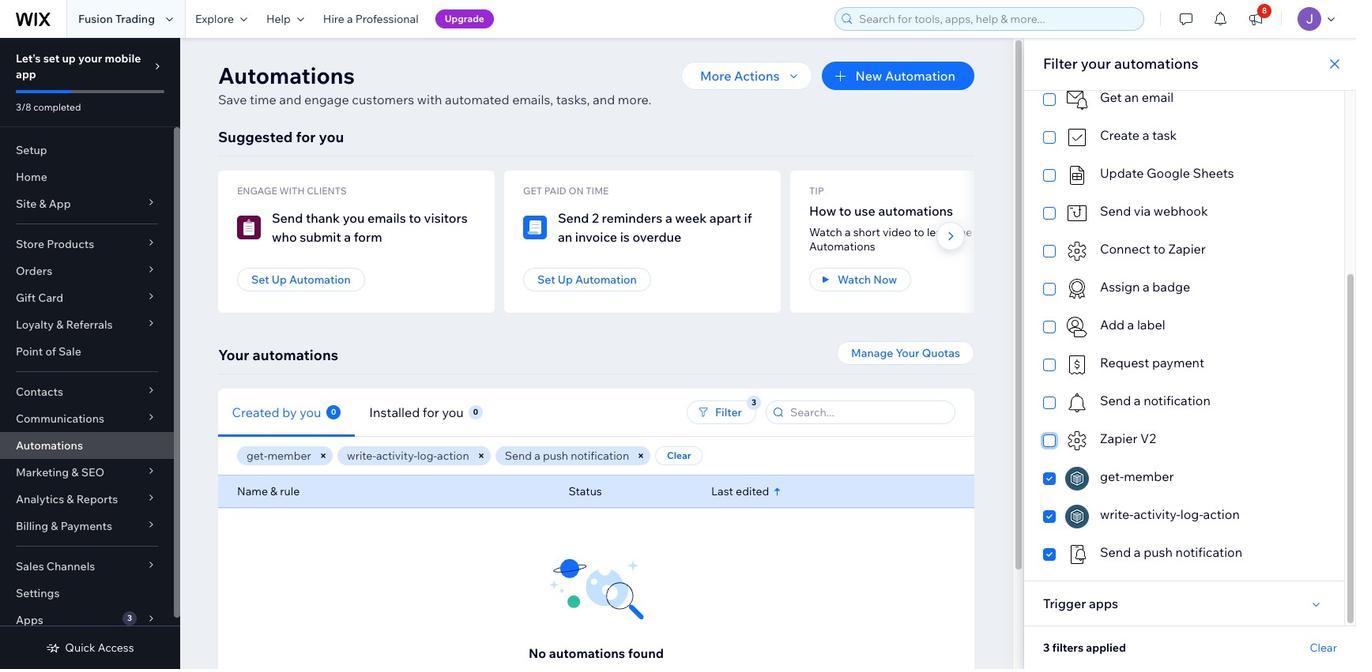 Task type: describe. For each thing, give the bounding box(es) containing it.
send a push notification inside checkbox
[[1100, 545, 1243, 560]]

let's set up your mobile app
[[16, 51, 141, 81]]

set
[[43, 51, 60, 66]]

invoice
[[575, 229, 617, 245]]

if
[[744, 210, 752, 226]]

Create a task checkbox
[[1043, 126, 1325, 149]]

up for send 2 reminders a week apart if an invoice is overdue
[[558, 273, 573, 287]]

& for analytics
[[67, 492, 74, 507]]

category image for send thank you emails to visitors who submit a form
[[237, 216, 261, 239]]

on
[[569, 185, 584, 197]]

marketing & seo button
[[0, 459, 174, 486]]

apart
[[710, 210, 741, 226]]

send inside send 2 reminders a week apart if an invoice is overdue
[[558, 210, 589, 226]]

loyalty & referrals
[[16, 318, 113, 332]]

0 vertical spatial write-
[[347, 449, 376, 463]]

an inside send 2 reminders a week apart if an invoice is overdue
[[558, 229, 572, 245]]

billing & payments
[[16, 519, 112, 533]]

submit
[[300, 229, 341, 245]]

to inside send thank you emails to visitors who submit a form
[[409, 210, 421, 226]]

basics
[[975, 225, 1007, 239]]

time
[[250, 92, 276, 107]]

& for marketing
[[71, 466, 79, 480]]

store products button
[[0, 231, 174, 258]]

category image for request
[[1065, 353, 1089, 377]]

write-activity-log-action checkbox
[[1043, 505, 1325, 529]]

learn
[[927, 225, 953, 239]]

category image for send a notification
[[1065, 391, 1089, 415]]

1 vertical spatial notification
[[571, 449, 629, 463]]

request
[[1100, 355, 1149, 371]]

automations for automations
[[16, 439, 83, 453]]

engage
[[304, 92, 349, 107]]

get-member checkbox
[[1043, 467, 1325, 491]]

zapier inside "option"
[[1168, 241, 1206, 257]]

webhook
[[1154, 203, 1208, 219]]

category image for get-member
[[1065, 467, 1089, 491]]

channels
[[47, 560, 95, 574]]

billing & payments button
[[0, 513, 174, 540]]

installed
[[369, 404, 420, 420]]

set up automation button for submit
[[237, 268, 365, 292]]

category image for create
[[1065, 126, 1089, 149]]

point
[[16, 345, 43, 359]]

manage
[[851, 346, 893, 360]]

actions
[[734, 68, 780, 84]]

8 button
[[1238, 0, 1273, 38]]

write- inside checkbox
[[1100, 507, 1134, 522]]

update google sheets
[[1100, 165, 1234, 181]]

& for loyalty
[[56, 318, 64, 332]]

home link
[[0, 164, 174, 190]]

label
[[1137, 317, 1166, 333]]

marketing & seo
[[16, 466, 104, 480]]

0 vertical spatial log-
[[417, 449, 437, 463]]

0 horizontal spatial member
[[267, 449, 311, 463]]

completed
[[33, 101, 81, 113]]

your inside the let's set up your mobile app
[[78, 51, 102, 66]]

name
[[237, 484, 268, 499]]

you for installed
[[442, 404, 464, 420]]

to inside "option"
[[1153, 241, 1166, 257]]

created
[[232, 404, 280, 420]]

suggested
[[218, 128, 293, 146]]

automations up the by
[[253, 346, 338, 364]]

a inside send 2 reminders a week apart if an invoice is overdue
[[665, 210, 672, 226]]

communications
[[16, 412, 104, 426]]

to left learn
[[914, 225, 925, 239]]

watch inside 'tip how to use automations watch a short video to learn the basics of wix automations'
[[809, 225, 842, 239]]

quotas
[[922, 346, 960, 360]]

sales channels button
[[0, 553, 174, 580]]

tip
[[809, 185, 824, 197]]

filters
[[1052, 641, 1084, 655]]

get
[[523, 185, 542, 197]]

Request payment checkbox
[[1043, 353, 1325, 377]]

Connect to Zapier checkbox
[[1043, 239, 1325, 263]]

category image for add a label
[[1065, 315, 1089, 339]]

& for name
[[270, 484, 278, 499]]

1 and from the left
[[279, 92, 302, 107]]

automation for send 2 reminders a week apart if an invoice is overdue
[[575, 273, 637, 287]]

your inside manage your quotas button
[[896, 346, 920, 360]]

help
[[266, 12, 291, 26]]

log- inside checkbox
[[1181, 507, 1203, 522]]

the
[[955, 225, 972, 239]]

an inside option
[[1125, 89, 1139, 105]]

0 vertical spatial action
[[437, 449, 469, 463]]

Send a push notification checkbox
[[1043, 543, 1325, 567]]

thank
[[306, 210, 340, 226]]

0 for installed for you
[[473, 407, 478, 417]]

week
[[675, 210, 707, 226]]

filter for filter
[[715, 405, 742, 420]]

v2
[[1140, 431, 1156, 447]]

action inside checkbox
[[1203, 507, 1240, 522]]

contacts button
[[0, 379, 174, 405]]

found
[[628, 646, 664, 662]]

sale
[[58, 345, 81, 359]]

1 horizontal spatial your
[[1081, 55, 1111, 73]]

up
[[62, 51, 76, 66]]

home
[[16, 170, 47, 184]]

set up automation button for an
[[523, 268, 651, 292]]

to left the use
[[839, 203, 852, 219]]

category image for update google sheets
[[1065, 164, 1089, 187]]

0 vertical spatial clear button
[[655, 447, 703, 466]]

category image for send 2 reminders a week apart if an invoice is overdue
[[523, 216, 547, 239]]

gift card
[[16, 291, 63, 305]]

of inside sidebar element
[[45, 345, 56, 359]]

point of sale
[[16, 345, 81, 359]]

apps
[[1089, 596, 1118, 612]]

hire
[[323, 12, 345, 26]]

who
[[272, 229, 297, 245]]

products
[[47, 237, 94, 251]]

last
[[711, 484, 733, 499]]

more
[[700, 68, 731, 84]]

assign
[[1100, 279, 1140, 295]]

automation for send thank you emails to visitors who submit a form
[[289, 273, 351, 287]]

more actions
[[700, 68, 780, 84]]

filter for filter your automations
[[1043, 55, 1078, 73]]

activity- inside checkbox
[[1134, 507, 1181, 522]]

professional
[[355, 12, 419, 26]]

upgrade
[[445, 13, 484, 25]]

Add a label checkbox
[[1043, 315, 1325, 339]]

2 vertical spatial notification
[[1176, 545, 1243, 560]]

is
[[620, 229, 630, 245]]

connect to zapier
[[1100, 241, 1206, 257]]

store
[[16, 237, 44, 251]]

of inside 'tip how to use automations watch a short video to learn the basics of wix automations'
[[1010, 225, 1020, 239]]

hire a professional link
[[314, 0, 428, 38]]

1 your from the left
[[218, 346, 249, 364]]

site
[[16, 197, 37, 211]]

quick access button
[[46, 641, 134, 655]]

3 for 3 filters applied
[[1043, 641, 1050, 655]]

Search... field
[[786, 401, 950, 424]]

automated
[[445, 92, 509, 107]]

payments
[[61, 519, 112, 533]]

clients
[[307, 185, 347, 197]]

engage with clients
[[237, 185, 347, 197]]

sidebar element
[[0, 38, 180, 669]]

0 vertical spatial push
[[543, 449, 568, 463]]

send inside option
[[1100, 203, 1131, 219]]

automations up the email
[[1114, 55, 1198, 73]]

category image for send a push notification
[[1065, 543, 1089, 567]]

3/8
[[16, 101, 31, 113]]

hire a professional
[[323, 12, 419, 26]]

fusion
[[78, 12, 113, 26]]

filter button
[[687, 401, 756, 424]]

for for suggested
[[296, 128, 316, 146]]

settings
[[16, 586, 60, 601]]

category image for send via webhook
[[1065, 202, 1089, 225]]



Task type: vqa. For each thing, say whether or not it's contained in the screenshot.
Set Up Automation corresponding to an
yes



Task type: locate. For each thing, give the bounding box(es) containing it.
category image for get an email
[[1065, 88, 1089, 111]]

category image for write-activity-log-action
[[1065, 505, 1089, 529]]

filter inside button
[[715, 405, 742, 420]]

Zapier V2 checkbox
[[1043, 429, 1325, 453]]

action down get-member checkbox
[[1203, 507, 1240, 522]]

1 horizontal spatial action
[[1203, 507, 1240, 522]]

activity- down get-member checkbox
[[1134, 507, 1181, 522]]

1 vertical spatial activity-
[[1134, 507, 1181, 522]]

filter your automations
[[1043, 55, 1198, 73]]

short
[[853, 225, 880, 239]]

watch left now
[[838, 273, 871, 287]]

0 vertical spatial get-member
[[247, 449, 311, 463]]

1 vertical spatial watch
[[838, 273, 871, 287]]

how
[[809, 203, 836, 219]]

action down installed for you on the left of the page
[[437, 449, 469, 463]]

0 horizontal spatial get-member
[[247, 449, 311, 463]]

0 horizontal spatial zapier
[[1100, 431, 1138, 447]]

1 vertical spatial zapier
[[1100, 431, 1138, 447]]

1 vertical spatial for
[[423, 404, 439, 420]]

1 horizontal spatial write-
[[1100, 507, 1134, 522]]

get-member inside checkbox
[[1100, 469, 1174, 484]]

send a push notification up status
[[505, 449, 629, 463]]

1 horizontal spatial member
[[1124, 469, 1174, 484]]

write-activity-log-action inside write-activity-log-action checkbox
[[1100, 507, 1240, 522]]

to right connect
[[1153, 241, 1166, 257]]

you for suggested
[[319, 128, 344, 146]]

your
[[78, 51, 102, 66], [1081, 55, 1111, 73]]

Get an email checkbox
[[1043, 88, 1325, 111]]

tab list containing created by you
[[218, 388, 603, 437]]

1 horizontal spatial clear
[[1310, 641, 1337, 655]]

0 vertical spatial for
[[296, 128, 316, 146]]

1 horizontal spatial activity-
[[1134, 507, 1181, 522]]

write- down the installed
[[347, 449, 376, 463]]

0 right installed for you on the left of the page
[[473, 407, 478, 417]]

of
[[1010, 225, 1020, 239], [45, 345, 56, 359]]

status
[[569, 484, 602, 499]]

billing
[[16, 519, 48, 533]]

get- inside get-member checkbox
[[1100, 469, 1124, 484]]

let's
[[16, 51, 41, 66]]

wix
[[1023, 225, 1042, 239]]

0 for created by you
[[331, 407, 336, 417]]

0 horizontal spatial up
[[272, 273, 287, 287]]

1 vertical spatial get-
[[1100, 469, 1124, 484]]

Send via webhook checkbox
[[1043, 202, 1325, 225]]

1 vertical spatial filter
[[715, 405, 742, 420]]

customers
[[352, 92, 414, 107]]

card
[[38, 291, 63, 305]]

1 horizontal spatial automation
[[575, 273, 637, 287]]

category image left the assign
[[1065, 277, 1089, 301]]

you down the engage
[[319, 128, 344, 146]]

set up automation down the invoice
[[537, 273, 637, 287]]

request payment
[[1100, 355, 1205, 371]]

save
[[218, 92, 247, 107]]

zapier left the v2
[[1100, 431, 1138, 447]]

set up automation for an
[[537, 273, 637, 287]]

1 horizontal spatial 3
[[1043, 641, 1050, 655]]

0 vertical spatial automations
[[218, 62, 355, 89]]

get- down zapier v2
[[1100, 469, 1124, 484]]

1 horizontal spatial filter
[[1043, 55, 1078, 73]]

1 vertical spatial 3
[[1043, 641, 1050, 655]]

get paid on time
[[523, 185, 609, 197]]

0 right the by
[[331, 407, 336, 417]]

orders
[[16, 264, 52, 278]]

category image for assign
[[1065, 277, 1089, 301]]

gift
[[16, 291, 36, 305]]

your left quotas
[[896, 346, 920, 360]]

1 vertical spatial clear button
[[1310, 641, 1337, 655]]

2 set from the left
[[537, 273, 555, 287]]

upgrade button
[[435, 9, 494, 28]]

tab list
[[218, 388, 603, 437]]

time
[[586, 185, 609, 197]]

1 horizontal spatial log-
[[1181, 507, 1203, 522]]

0 vertical spatial zapier
[[1168, 241, 1206, 257]]

1 horizontal spatial send a push notification
[[1100, 545, 1243, 560]]

1 horizontal spatial an
[[1125, 89, 1139, 105]]

a inside option
[[1127, 317, 1134, 333]]

with
[[417, 92, 442, 107]]

0 horizontal spatial for
[[296, 128, 316, 146]]

& right billing
[[51, 519, 58, 533]]

1 vertical spatial write-activity-log-action
[[1100, 507, 1240, 522]]

0 horizontal spatial action
[[437, 449, 469, 463]]

0 horizontal spatial clear
[[667, 450, 691, 462]]

0 vertical spatial write-activity-log-action
[[347, 449, 469, 463]]

set up automation button down the invoice
[[523, 268, 651, 292]]

send a notification
[[1100, 393, 1211, 409]]

4 category image from the top
[[1065, 353, 1089, 377]]

1 horizontal spatial set up automation
[[537, 273, 637, 287]]

Search for tools, apps, help & more... field
[[854, 8, 1139, 30]]

set for send 2 reminders a week apart if an invoice is overdue
[[537, 273, 555, 287]]

& for billing
[[51, 519, 58, 533]]

send inside send thank you emails to visitors who submit a form
[[272, 210, 303, 226]]

1 vertical spatial push
[[1144, 545, 1173, 560]]

1 category image from the top
[[1065, 126, 1089, 149]]

2 set up automation button from the left
[[523, 268, 651, 292]]

category image left request
[[1065, 353, 1089, 377]]

0 vertical spatial activity-
[[376, 449, 417, 463]]

marketing
[[16, 466, 69, 480]]

more.
[[618, 92, 652, 107]]

automations link
[[0, 432, 174, 459]]

1 horizontal spatial get-
[[1100, 469, 1124, 484]]

you right the by
[[300, 404, 322, 420]]

1 vertical spatial member
[[1124, 469, 1174, 484]]

0 vertical spatial clear
[[667, 450, 691, 462]]

of left sale
[[45, 345, 56, 359]]

a inside 'tip how to use automations watch a short video to learn the basics of wix automations'
[[845, 225, 851, 239]]

new automation
[[856, 68, 956, 84]]

get-member up 'name & rule'
[[247, 449, 311, 463]]

1 vertical spatial log-
[[1181, 507, 1203, 522]]

0 vertical spatial send a push notification
[[505, 449, 629, 463]]

trading
[[115, 12, 155, 26]]

up for send thank you emails to visitors who submit a form
[[272, 273, 287, 287]]

suggested for you
[[218, 128, 344, 146]]

1 set from the left
[[251, 273, 269, 287]]

get an email
[[1100, 89, 1174, 105]]

3 up access
[[127, 613, 132, 624]]

video
[[883, 225, 911, 239]]

email
[[1142, 89, 1174, 105]]

set up automation for submit
[[251, 273, 351, 287]]

clear for rightmost clear button
[[1310, 641, 1337, 655]]

automations for automations save time and engage customers with automated emails, tasks, and more.
[[218, 62, 355, 89]]

3 category image from the top
[[1065, 277, 1089, 301]]

0 horizontal spatial push
[[543, 449, 568, 463]]

you for created
[[300, 404, 322, 420]]

1 horizontal spatial push
[[1144, 545, 1173, 560]]

apps
[[16, 613, 43, 628]]

tasks,
[[556, 92, 590, 107]]

2 up from the left
[[558, 273, 573, 287]]

automations inside 'tip how to use automations watch a short video to learn the basics of wix automations'
[[878, 203, 953, 219]]

filter
[[1043, 55, 1078, 73], [715, 405, 742, 420]]

new automation button
[[822, 62, 974, 90]]

watch down how
[[809, 225, 842, 239]]

&
[[39, 197, 46, 211], [56, 318, 64, 332], [71, 466, 79, 480], [270, 484, 278, 499], [67, 492, 74, 507], [51, 519, 58, 533]]

write-activity-log-action down get-member checkbox
[[1100, 507, 1240, 522]]

automation down submit
[[289, 273, 351, 287]]

set for send thank you emails to visitors who submit a form
[[251, 273, 269, 287]]

send a push notification
[[505, 449, 629, 463], [1100, 545, 1243, 560]]

0 horizontal spatial get-
[[247, 449, 267, 463]]

1 set up automation from the left
[[251, 273, 351, 287]]

last edited
[[711, 484, 769, 499]]

automations up video
[[878, 203, 953, 219]]

category image left create
[[1065, 126, 1089, 149]]

log- down get-member checkbox
[[1181, 507, 1203, 522]]

3 inside sidebar element
[[127, 613, 132, 624]]

1 vertical spatial automations
[[809, 239, 876, 254]]

category image for connect
[[1065, 239, 1089, 263]]

you up form
[[343, 210, 365, 226]]

member down the v2
[[1124, 469, 1174, 484]]

0 horizontal spatial your
[[78, 51, 102, 66]]

category image
[[1065, 88, 1089, 111], [1065, 164, 1089, 187], [1065, 202, 1089, 225], [237, 216, 261, 239], [523, 216, 547, 239], [1065, 315, 1089, 339], [1065, 391, 1089, 415], [1065, 429, 1089, 453], [1065, 467, 1089, 491], [1065, 505, 1089, 529], [1065, 543, 1089, 567]]

& left reports
[[67, 492, 74, 507]]

1 vertical spatial action
[[1203, 507, 1240, 522]]

automation down the invoice
[[575, 273, 637, 287]]

for right the installed
[[423, 404, 439, 420]]

Assign a badge checkbox
[[1043, 277, 1325, 301]]

watch now
[[838, 273, 897, 287]]

google
[[1147, 165, 1190, 181]]

0 horizontal spatial activity-
[[376, 449, 417, 463]]

send 2 reminders a week apart if an invoice is overdue
[[558, 210, 752, 245]]

connect
[[1100, 241, 1151, 257]]

notification down write-activity-log-action checkbox
[[1176, 545, 1243, 560]]

1 horizontal spatial get-member
[[1100, 469, 1174, 484]]

get- up name
[[247, 449, 267, 463]]

automations up marketing
[[16, 439, 83, 453]]

0 vertical spatial an
[[1125, 89, 1139, 105]]

1 vertical spatial clear
[[1310, 641, 1337, 655]]

1 horizontal spatial up
[[558, 273, 573, 287]]

create
[[1100, 127, 1140, 143]]

watch inside button
[[838, 273, 871, 287]]

1 horizontal spatial write-activity-log-action
[[1100, 507, 1240, 522]]

1 horizontal spatial of
[[1010, 225, 1020, 239]]

automation right the new
[[885, 68, 956, 84]]

0 horizontal spatial automations
[[16, 439, 83, 453]]

list containing how to use automations
[[218, 171, 1353, 313]]

clear inside button
[[667, 450, 691, 462]]

Send a notification checkbox
[[1043, 391, 1325, 415]]

automations
[[218, 62, 355, 89], [809, 239, 876, 254], [16, 439, 83, 453]]

seo
[[81, 466, 104, 480]]

by
[[283, 404, 297, 420]]

to right emails
[[409, 210, 421, 226]]

0 vertical spatial of
[[1010, 225, 1020, 239]]

0 vertical spatial filter
[[1043, 55, 1078, 73]]

zapier down the send via webhook option
[[1168, 241, 1206, 257]]

paid
[[544, 185, 566, 197]]

0 vertical spatial 3
[[127, 613, 132, 624]]

send a push notification down write-activity-log-action checkbox
[[1100, 545, 1243, 560]]

for inside tab list
[[423, 404, 439, 420]]

overdue
[[633, 229, 681, 245]]

badge
[[1153, 279, 1191, 295]]

add a label
[[1100, 317, 1166, 333]]

0 vertical spatial get-
[[247, 449, 267, 463]]

automations up time
[[218, 62, 355, 89]]

zapier inside option
[[1100, 431, 1138, 447]]

your up created
[[218, 346, 249, 364]]

and right time
[[279, 92, 302, 107]]

write-activity-log-action down installed for you on the left of the page
[[347, 449, 469, 463]]

you right the installed
[[442, 404, 464, 420]]

write- down get-member checkbox
[[1100, 507, 1134, 522]]

payment
[[1152, 355, 1205, 371]]

your right up
[[78, 51, 102, 66]]

0 horizontal spatial your
[[218, 346, 249, 364]]

visitors
[[424, 210, 468, 226]]

activity- down the installed
[[376, 449, 417, 463]]

an left the invoice
[[558, 229, 572, 245]]

get-member down zapier v2
[[1100, 469, 1174, 484]]

automations inside 'tip how to use automations watch a short video to learn the basics of wix automations'
[[809, 239, 876, 254]]

1 up from the left
[[272, 273, 287, 287]]

0 horizontal spatial send a push notification
[[505, 449, 629, 463]]

1 horizontal spatial set up automation button
[[523, 268, 651, 292]]

2 vertical spatial automations
[[16, 439, 83, 453]]

3 left filters at bottom
[[1043, 641, 1050, 655]]

point of sale link
[[0, 338, 174, 365]]

member up rule
[[267, 449, 311, 463]]

0 horizontal spatial log-
[[417, 449, 437, 463]]

& right site
[[39, 197, 46, 211]]

loyalty
[[16, 318, 54, 332]]

for down the engage
[[296, 128, 316, 146]]

0 vertical spatial member
[[267, 449, 311, 463]]

category image
[[1065, 126, 1089, 149], [1065, 239, 1089, 263], [1065, 277, 1089, 301], [1065, 353, 1089, 377]]

2 and from the left
[[593, 92, 615, 107]]

set up automation down who
[[251, 273, 351, 287]]

an right get
[[1125, 89, 1139, 105]]

1 horizontal spatial automations
[[218, 62, 355, 89]]

list
[[218, 171, 1353, 313]]

1 0 from the left
[[331, 407, 336, 417]]

clear for clear button to the top
[[667, 450, 691, 462]]

notification up status
[[571, 449, 629, 463]]

push inside checkbox
[[1144, 545, 1173, 560]]

loyalty & referrals button
[[0, 311, 174, 338]]

sales
[[16, 560, 44, 574]]

contacts
[[16, 385, 63, 399]]

0 horizontal spatial write-
[[347, 449, 376, 463]]

you inside send thank you emails to visitors who submit a form
[[343, 210, 365, 226]]

0 horizontal spatial set
[[251, 273, 269, 287]]

and left more.
[[593, 92, 615, 107]]

Update Google Sheets checkbox
[[1043, 164, 1325, 187]]

1 vertical spatial of
[[45, 345, 56, 359]]

category image left connect
[[1065, 239, 1089, 263]]

no
[[529, 646, 546, 662]]

1 vertical spatial get-member
[[1100, 469, 1174, 484]]

1 horizontal spatial zapier
[[1168, 241, 1206, 257]]

& for site
[[39, 197, 46, 211]]

0 vertical spatial watch
[[809, 225, 842, 239]]

you for send
[[343, 210, 365, 226]]

0 horizontal spatial filter
[[715, 405, 742, 420]]

3 for 3
[[127, 613, 132, 624]]

member inside checkbox
[[1124, 469, 1174, 484]]

& left rule
[[270, 484, 278, 499]]

automations up watch now button
[[809, 239, 876, 254]]

0 horizontal spatial and
[[279, 92, 302, 107]]

0 horizontal spatial 3
[[127, 613, 132, 624]]

task
[[1152, 127, 1177, 143]]

automations inside sidebar element
[[16, 439, 83, 453]]

for for installed
[[423, 404, 439, 420]]

1 vertical spatial send a push notification
[[1100, 545, 1243, 560]]

2 set up automation from the left
[[537, 273, 637, 287]]

0 horizontal spatial clear button
[[655, 447, 703, 466]]

via
[[1134, 203, 1151, 219]]

notification down request payment "checkbox"
[[1144, 393, 1211, 409]]

a inside send thank you emails to visitors who submit a form
[[344, 229, 351, 245]]

& inside 'dropdown button'
[[51, 519, 58, 533]]

2 0 from the left
[[473, 407, 478, 417]]

get
[[1100, 89, 1122, 105]]

automations inside automations save time and engage customers with automated emails, tasks, and more.
[[218, 62, 355, 89]]

gift card button
[[0, 285, 174, 311]]

automation inside button
[[885, 68, 956, 84]]

1 horizontal spatial clear button
[[1310, 641, 1337, 655]]

1 horizontal spatial your
[[896, 346, 920, 360]]

2 horizontal spatial automation
[[885, 68, 956, 84]]

your
[[218, 346, 249, 364], [896, 346, 920, 360]]

& inside popup button
[[39, 197, 46, 211]]

set up automation button down who
[[237, 268, 365, 292]]

manage your quotas button
[[837, 341, 974, 365]]

up
[[272, 273, 287, 287], [558, 273, 573, 287]]

1 horizontal spatial 0
[[473, 407, 478, 417]]

0 horizontal spatial set up automation button
[[237, 268, 365, 292]]

reminders
[[602, 210, 663, 226]]

0 horizontal spatial set up automation
[[251, 273, 351, 287]]

0 vertical spatial notification
[[1144, 393, 1211, 409]]

fusion trading
[[78, 12, 155, 26]]

1 horizontal spatial set
[[537, 273, 555, 287]]

& left seo
[[71, 466, 79, 480]]

2 horizontal spatial automations
[[809, 239, 876, 254]]

new
[[856, 68, 882, 84]]

0 horizontal spatial write-activity-log-action
[[347, 449, 469, 463]]

1 horizontal spatial for
[[423, 404, 439, 420]]

created by you
[[232, 404, 322, 420]]

now
[[873, 273, 897, 287]]

0 horizontal spatial automation
[[289, 273, 351, 287]]

1 set up automation button from the left
[[237, 268, 365, 292]]

site & app button
[[0, 190, 174, 217]]

category image for zapier v2
[[1065, 429, 1089, 453]]

& right "loyalty"
[[56, 318, 64, 332]]

3/8 completed
[[16, 101, 81, 113]]

2 category image from the top
[[1065, 239, 1089, 263]]

2 your from the left
[[896, 346, 920, 360]]

of left wix
[[1010, 225, 1020, 239]]

0 horizontal spatial 0
[[331, 407, 336, 417]]

your up get
[[1081, 55, 1111, 73]]

orders button
[[0, 258, 174, 285]]

with
[[279, 185, 305, 197]]

setup
[[16, 143, 47, 157]]

automations right the no at left
[[549, 646, 625, 662]]

1 vertical spatial write-
[[1100, 507, 1134, 522]]

0 horizontal spatial of
[[45, 345, 56, 359]]

1 horizontal spatial and
[[593, 92, 615, 107]]

log- down installed for you on the left of the page
[[417, 449, 437, 463]]



